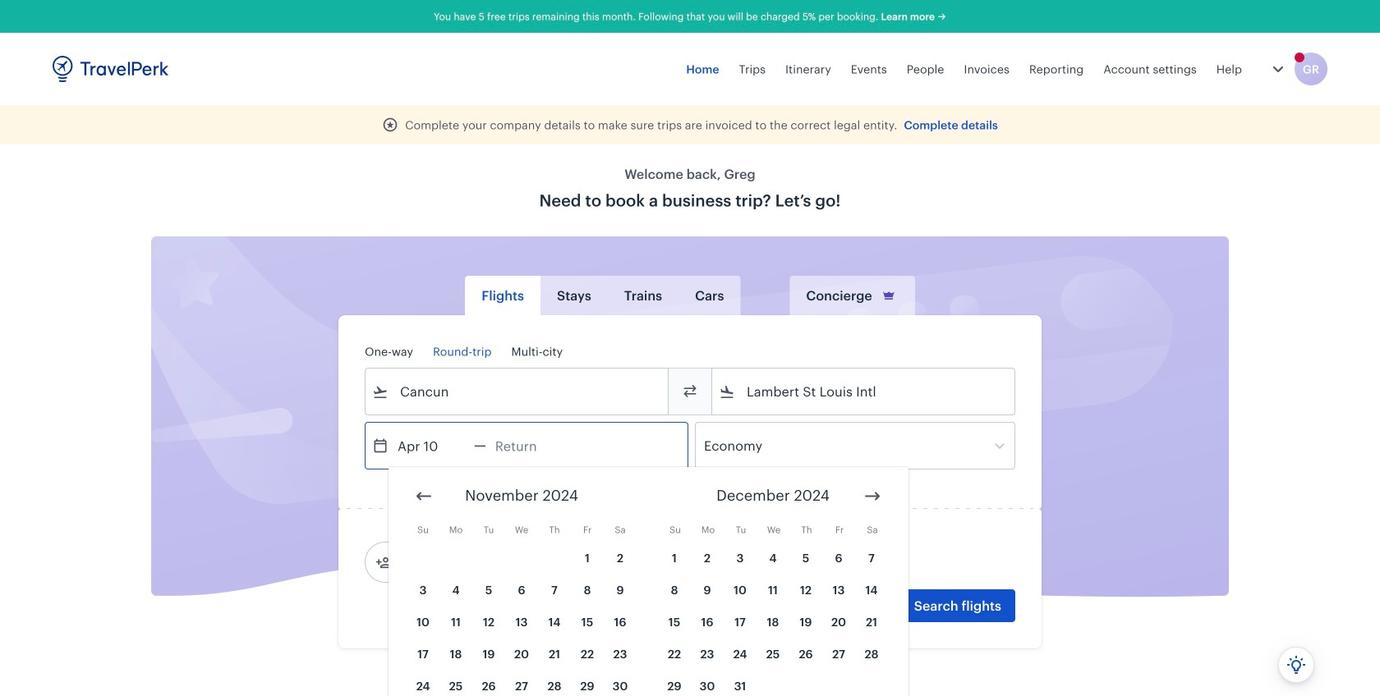 Task type: describe. For each thing, give the bounding box(es) containing it.
move forward to switch to the next month. image
[[863, 487, 883, 507]]

Depart text field
[[389, 423, 474, 469]]

From search field
[[389, 379, 647, 405]]



Task type: locate. For each thing, give the bounding box(es) containing it.
move backward to switch to the previous month. image
[[414, 487, 434, 507]]

Add first traveler search field
[[392, 550, 563, 576]]

calendar application
[[389, 468, 1381, 697]]

To search field
[[735, 379, 993, 405]]

Return text field
[[486, 423, 572, 469]]



